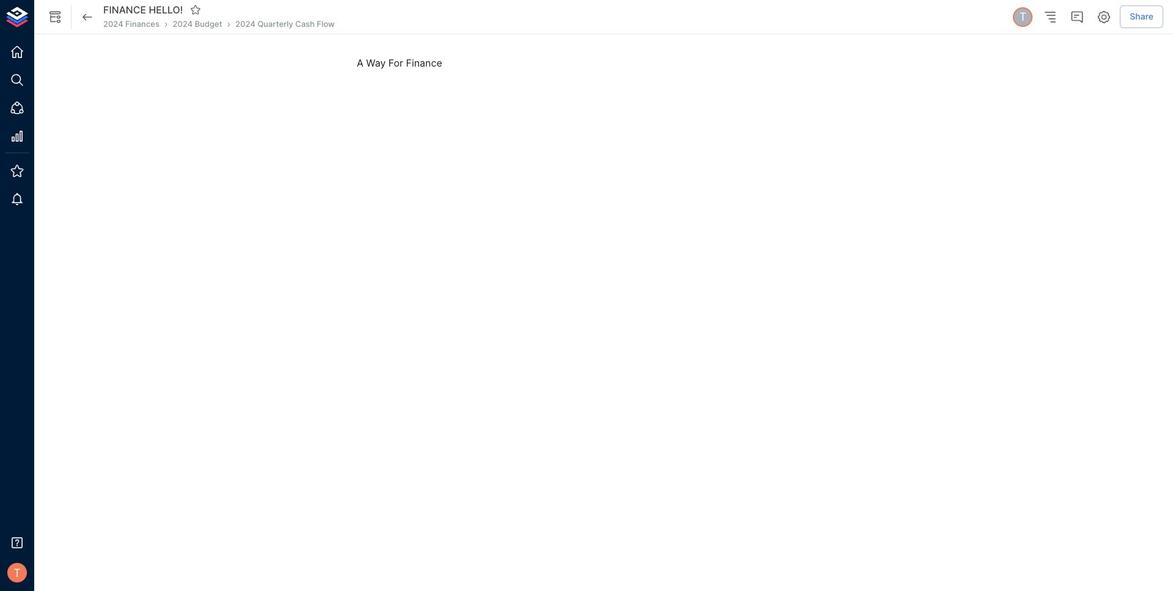 Task type: vqa. For each thing, say whether or not it's contained in the screenshot.
Business_Presentation_for_Serious_Business.pptx
no



Task type: describe. For each thing, give the bounding box(es) containing it.
settings image
[[1097, 9, 1112, 24]]

show wiki image
[[48, 9, 62, 24]]



Task type: locate. For each thing, give the bounding box(es) containing it.
favorite image
[[190, 4, 201, 15]]

comments image
[[1070, 9, 1085, 24]]

go back image
[[80, 9, 95, 24]]

table of contents image
[[1044, 9, 1058, 24]]



